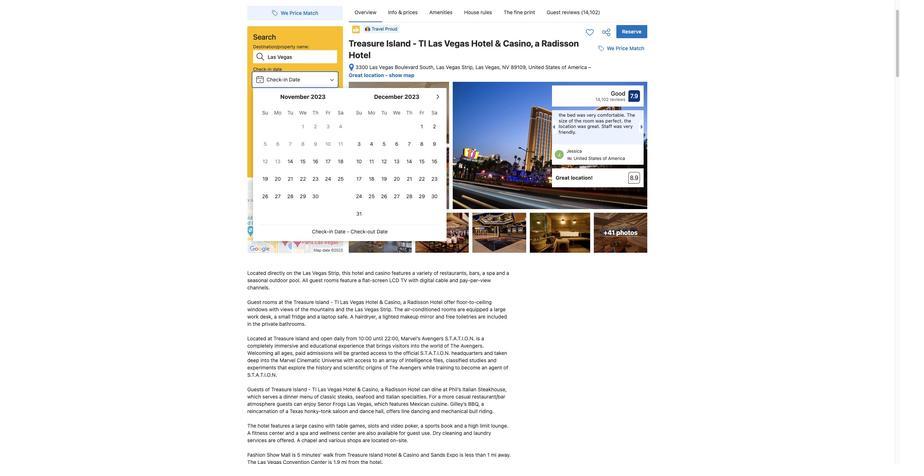 Task type: describe. For each thing, give the bounding box(es) containing it.
dine
[[432, 386, 442, 393]]

cable
[[436, 277, 448, 283]]

the left the air-
[[394, 306, 403, 313]]

guest inside 'guest reviews (14,102)' link
[[547, 9, 561, 15]]

21 December 2023 checkbox
[[403, 171, 416, 187]]

of down "array" at the left of the page
[[383, 365, 388, 371]]

are down equipped
[[478, 314, 486, 320]]

and right the bars, at right
[[497, 270, 505, 276]]

video
[[391, 423, 404, 429]]

was left great.
[[578, 123, 586, 129]]

21 November 2023 checkbox
[[284, 171, 297, 187]]

avengers.
[[461, 343, 484, 349]]

grid for november
[[259, 106, 347, 204]]

mechanical
[[441, 408, 468, 414]]

the down visitors
[[394, 350, 402, 356]]

24 December 2023 checkbox
[[353, 188, 366, 204]]

4 December 2023 checkbox
[[366, 136, 378, 152]]

location inside the bed was very comfortable. the size of the room was perfect. the location was great.  staff was very friendly.
[[559, 123, 576, 129]]

variety
[[417, 270, 433, 276]]

0 horizontal spatial casino,
[[362, 386, 380, 393]]

are down also
[[363, 437, 370, 444]]

hotel up conditioned
[[430, 299, 443, 305]]

of inside the bed was very comfortable. the size of the room was perfect. the location was great.  staff was very friendly.
[[569, 118, 573, 124]]

10 November 2023 checkbox
[[322, 136, 335, 152]]

and down universe
[[333, 365, 342, 371]]

18 December 2023 checkbox
[[366, 171, 378, 187]]

1 horizontal spatial we price match
[[607, 45, 645, 51]]

th for november
[[313, 110, 319, 116]]

1 horizontal spatial states
[[589, 156, 602, 161]]

2 horizontal spatial at
[[443, 386, 448, 393]]

ages,
[[281, 350, 294, 356]]

with down be
[[344, 357, 354, 364]]

0 horizontal spatial that
[[278, 365, 287, 371]]

channels.
[[247, 285, 270, 291]]

0 horizontal spatial an
[[379, 357, 385, 364]]

in for check-in date
[[268, 67, 272, 72]]

staff
[[602, 123, 612, 129]]

check- for check-out date
[[267, 98, 284, 104]]

was left perfect.
[[596, 118, 604, 124]]

laptop
[[321, 314, 336, 320]]

3 for '3 december 2023' option
[[358, 141, 361, 147]]

0 vertical spatial hotel
[[352, 270, 364, 276]]

7 December 2023 checkbox
[[403, 136, 416, 152]]

match for we price match dropdown button in the search section
[[303, 10, 318, 16]]

23 for 23 option
[[313, 176, 319, 182]]

comfortable.
[[598, 112, 626, 118]]

info
[[388, 9, 397, 15]]

headquarters
[[452, 350, 483, 356]]

1 vertical spatial an
[[482, 365, 488, 371]]

8 for 8 option
[[421, 141, 424, 147]]

map inside the search section
[[301, 220, 312, 227]]

las up all at the bottom of page
[[303, 270, 311, 276]]

of right agent
[[504, 365, 508, 371]]

brings
[[377, 343, 391, 349]]

12 for 12 november 2023 option
[[263, 158, 268, 164]]

of up enjoy
[[314, 394, 319, 400]]

1 vertical spatial great
[[556, 175, 570, 181]]

fridge
[[292, 314, 306, 320]]

24 for 24 december 2023 'checkbox' in the top of the page
[[356, 193, 362, 199]]

las down steaks, on the bottom left of page
[[348, 401, 356, 407]]

studies
[[470, 357, 487, 364]]

0 vertical spatial search
[[253, 33, 276, 41]]

6 November 2023 checkbox
[[272, 136, 284, 152]]

22 November 2023 checkbox
[[297, 171, 309, 187]]

casino, inside treasure island - ti las vegas hotel & casino, a radisson hotel
[[503, 38, 533, 48]]

december
[[374, 94, 403, 100]]

2 vertical spatial from
[[349, 459, 359, 464]]

treasure up dinner
[[271, 386, 292, 393]]

november
[[280, 94, 309, 100]]

of right "array" at the left of the page
[[399, 357, 404, 364]]

1 horizontal spatial rooms
[[324, 277, 339, 283]]

20 for 20 december 2023 option
[[394, 176, 400, 182]]

and down restaurants,
[[450, 277, 459, 283]]

show inside the search section
[[279, 220, 293, 227]]

0 vertical spatial italian
[[463, 386, 477, 393]]

and up cleaning
[[454, 423, 463, 429]]

vegas inside treasure island - ti las vegas hotel & casino, a radisson hotel
[[444, 38, 470, 48]]

treasure down shops
[[347, 452, 368, 458]]

of up serves
[[265, 386, 270, 393]]

free
[[446, 314, 455, 320]]

1 vertical spatial at
[[268, 336, 272, 342]]

senor
[[318, 401, 332, 407]]

hotel up specialties.
[[408, 386, 420, 393]]

grid for december
[[353, 106, 441, 222]]

(14,102)
[[581, 9, 600, 15]]

1 vertical spatial ti
[[334, 299, 339, 305]]

phil's
[[449, 386, 461, 393]]

and down wellness
[[319, 437, 328, 444]]

las up classic
[[318, 386, 326, 393]]

for inside the search section
[[286, 141, 292, 146]]

line
[[402, 408, 410, 414]]

1 vertical spatial avengers
[[400, 365, 422, 371]]

the up pool.
[[294, 270, 301, 276]]

vegas, inside 3300 las vegas boulevard south, las vegas strip, las vegas, nv 89109, united states of america – great location - show map
[[485, 64, 501, 70]]

las down treasure island - ti las vegas hotel & casino, a radisson hotel
[[476, 64, 484, 70]]

print
[[524, 9, 535, 15]]

14 for 14 december 2023 checkbox
[[407, 158, 412, 164]]

2 horizontal spatial to
[[456, 365, 460, 371]]

1 vertical spatial casino
[[309, 423, 324, 429]]

check-out date
[[267, 98, 304, 104]]

22 December 2023 checkbox
[[416, 171, 428, 187]]

1 inside option
[[421, 123, 423, 130]]

valign  initial image
[[352, 25, 361, 34]]

the up views
[[285, 299, 292, 305]]

with up desk,
[[269, 306, 279, 313]]

is up convention
[[292, 452, 296, 458]]

deep
[[247, 357, 259, 364]]

su for december
[[356, 110, 362, 116]]

8.9
[[630, 175, 639, 181]]

7 for 7 december 2023 option
[[408, 141, 411, 147]]

check- for check-out date
[[253, 88, 268, 94]]

origins
[[366, 365, 382, 371]]

1 horizontal spatial at
[[279, 299, 283, 305]]

and left free
[[436, 314, 445, 320]]

25 for 25 december 2023 option
[[369, 193, 375, 199]]

minutes'
[[302, 452, 322, 458]]

we price match button inside the search section
[[269, 7, 321, 20]]

1 · from the left
[[277, 116, 278, 123]]

bed
[[567, 112, 576, 118]]

are down games,
[[358, 430, 365, 436]]

29 December 2023 checkbox
[[416, 188, 428, 204]]

show inside located directly on the las vegas strip, this hotel and casino features a variety of restaurants, bars, a spa and a seasonal outdoor pool. all guest rooms feature a flat-screen lcd tv with digital cable and pay-per-view channels. guest rooms at the treasure island - ti las vegas hotel & casino, a radisson hotel offer floor-to-ceiling windows with views of the mountains and the las vegas strip. the air-conditioned rooms are equipped a large work desk, a small fridge and a laptop safe. a hairdryer, a lighted makeup mirror and free toiletries are included in the private bathrooms. located at treasure island and open daily from 10:00 until 22:00, marvel's avengers s.t.a.t.i.o.n. is a completely immersive and educational experience that brings visitors into the world of the avengers. welcoming all ages, paid admissions will be granted access to the official s.t.a.t.i.o.n. headquarters and taken deep into the marvel cinematic universe with access to an array of intelligence files, classified studies and experiments that explore the history and scientific origins of the avengers while training to become an agent of s.t.a.t.i.o.n. guests of treasure island - ti las vegas hotel & casino, a radisson hotel can dine at phil's italian steakhouse, which serves a dinner menu of classic steaks, seafood and italian specialties. for a more casual restaurant/bar atmosphere guests can enjoy senor frogs las vegas, which features mexican cuisine. gilley's bbq, a reincarnation of a texas honky-tonk saloon and dance hall, offers line dancing and mechanical bull riding. the hotel features a large casino with table games, slots and video poker, a sports book and a high limit lounge. a fitness center and a spa and wellness center are also available for guest use. dry cleaning and laundry services are offered. a chapel and various shops are located on-site. fashion show mall is 5 minutes' walk from treasure island hotel & casino and sands expo is less than 1 mi away. the las vegas convention center is 1.9 mi from the hotel.
[[267, 452, 280, 458]]

17 for 17 option
[[326, 158, 331, 164]]

proud
[[385, 26, 398, 32]]

air-
[[405, 306, 413, 313]]

1 horizontal spatial america
[[608, 156, 625, 161]]

19 for 19 november 2023 option
[[263, 176, 268, 182]]

house rules
[[464, 9, 492, 15]]

23 for 23 december 2023 checkbox
[[432, 176, 438, 182]]

and up hall,
[[376, 394, 385, 400]]

0 vertical spatial access
[[371, 350, 387, 356]]

the down "array" at the left of the page
[[389, 365, 398, 371]]

location inside 3300 las vegas boulevard south, las vegas strip, las vegas, nv 89109, united states of america – great location - show map
[[364, 72, 384, 78]]

8 December 2023 checkbox
[[416, 136, 428, 152]]

1 vertical spatial rooms
[[263, 299, 277, 305]]

offer
[[444, 299, 455, 305]]

2 for november
[[314, 123, 317, 130]]

book
[[441, 423, 453, 429]]

5 November 2023 checkbox
[[259, 136, 272, 152]]

las up safe.
[[340, 299, 349, 305]]

room inside button
[[311, 116, 323, 123]]

27 for 27 december 2023 checkbox
[[394, 193, 400, 199]]

the down all
[[271, 357, 278, 364]]

1 horizontal spatial casino,
[[385, 299, 402, 305]]

22 for 22 november 2023 option
[[300, 176, 306, 182]]

intelligence
[[405, 357, 432, 364]]

tu for december
[[382, 110, 387, 116]]

1 vertical spatial guest
[[407, 430, 420, 436]]

- inside 3300 las vegas boulevard south, las vegas strip, las vegas, nv 89109, united states of america – great location - show map
[[386, 72, 388, 78]]

of up the cable at left
[[434, 270, 439, 276]]

hotel up 3300 las vegas boulevard south, las vegas strip, las vegas, nv 89109, united states of america – great location - show map
[[471, 38, 493, 48]]

reincarnation
[[247, 408, 278, 414]]

2 for december
[[433, 123, 436, 130]]

and up educational
[[311, 336, 319, 342]]

check- for check-in date - check-out date
[[312, 229, 329, 235]]

hotel down on-
[[385, 452, 397, 458]]

1 horizontal spatial into
[[411, 343, 420, 349]]

19 November 2023 checkbox
[[259, 171, 272, 187]]

0 vertical spatial s.t.a.t.i.o.n.
[[445, 336, 475, 342]]

5 for 5 november 2023 option
[[264, 141, 267, 147]]

0 vertical spatial guest
[[310, 277, 323, 283]]

paid
[[296, 350, 306, 356]]

experience
[[339, 343, 365, 349]]

1 horizontal spatial which
[[374, 401, 388, 407]]

1 horizontal spatial we price match button
[[596, 42, 648, 55]]

mirror
[[420, 314, 434, 320]]

is left 1.9
[[328, 459, 332, 464]]

0 horizontal spatial a
[[247, 430, 251, 436]]

i'm traveling for work
[[260, 141, 303, 146]]

1 horizontal spatial spa
[[487, 270, 495, 276]]

rated good element
[[556, 89, 626, 98]]

1 horizontal spatial radisson
[[408, 299, 429, 305]]

2 6 from the left
[[395, 141, 399, 147]]

screen
[[372, 277, 388, 283]]

also
[[367, 430, 376, 436]]

pool.
[[289, 277, 301, 283]]

on-
[[390, 437, 399, 444]]

check-in date
[[267, 76, 300, 83]]

info & prices
[[388, 9, 418, 15]]

treasure up fridge
[[294, 299, 314, 305]]

2 · from the left
[[304, 116, 306, 123]]

destination/property
[[253, 44, 296, 49]]

explore
[[288, 365, 306, 371]]

mo for december
[[368, 110, 375, 116]]

1 6 from the left
[[276, 141, 280, 147]]

island up hotel.
[[369, 452, 383, 458]]

click to open map view image
[[349, 63, 354, 72]]

out for date
[[268, 88, 275, 94]]

3 November 2023 checkbox
[[322, 119, 335, 135]]

tonk
[[321, 408, 331, 414]]

1 vertical spatial s.t.a.t.i.o.n.
[[420, 350, 450, 356]]

18 for 18 checkbox
[[338, 158, 344, 164]]

work inside the search section
[[293, 141, 303, 146]]

more
[[442, 394, 454, 400]]

the left world at the bottom of page
[[421, 343, 429, 349]]

1 horizontal spatial to
[[388, 350, 393, 356]]

steakhouse,
[[478, 386, 507, 393]]

room inside the bed was very comfortable. the size of the room was perfect. the location was great.  staff was very friendly.
[[583, 118, 594, 124]]

15 December 2023 checkbox
[[416, 154, 428, 170]]

10 for 10 december 2023 checkbox
[[356, 158, 362, 164]]

hotel up the 3300
[[349, 50, 371, 60]]

30 for the 30 november 2023 checkbox
[[313, 193, 319, 199]]

treasure inside treasure island - ti las vegas hotel & casino, a radisson hotel
[[349, 38, 385, 48]]

10 for 10 november 2023 checkbox
[[326, 141, 331, 147]]

seafood
[[356, 394, 375, 400]]

check- for check-in date
[[267, 76, 284, 83]]

are down floor-
[[458, 306, 465, 313]]

feature
[[340, 277, 357, 283]]

1 vertical spatial access
[[355, 357, 371, 364]]

of right world at the bottom of page
[[444, 343, 449, 349]]

24 for 24 november 2023 checkbox
[[325, 176, 331, 182]]

pay-
[[460, 277, 471, 283]]

ti inside treasure island - ti las vegas hotel & casino, a radisson hotel
[[419, 38, 426, 48]]

0 horizontal spatial spa
[[300, 430, 308, 436]]

1 vertical spatial from
[[335, 452, 346, 458]]

to-
[[470, 299, 477, 305]]

2 November 2023 checkbox
[[309, 119, 322, 135]]

fr for december 2023
[[420, 110, 424, 116]]

was right "bed"
[[577, 112, 586, 118]]

2 located from the top
[[247, 336, 266, 342]]

2 vertical spatial features
[[271, 423, 290, 429]]

scored 7.9 element
[[629, 90, 640, 102]]

views
[[280, 306, 294, 313]]

1 horizontal spatial casino
[[375, 270, 391, 276]]

history
[[316, 365, 332, 371]]

and up agent
[[488, 357, 497, 364]]

2023 for november 2023
[[311, 94, 326, 100]]

strip.
[[380, 306, 393, 313]]

chapel
[[302, 437, 317, 444]]

house
[[464, 9, 479, 15]]

26 December 2023 checkbox
[[378, 188, 391, 204]]

1 horizontal spatial that
[[366, 343, 375, 349]]

on inside the search section
[[294, 220, 300, 227]]

fr for november 2023
[[326, 110, 331, 116]]

1 horizontal spatial can
[[422, 386, 430, 393]]

gilley's
[[450, 401, 467, 407]]

adults
[[261, 116, 275, 123]]

with up wellness
[[325, 423, 335, 429]]

the up safe.
[[346, 306, 354, 313]]

21 for '21 december 2023' checkbox
[[407, 176, 412, 182]]

out for date
[[284, 98, 291, 104]]

las up 'great location - show map' button
[[370, 64, 378, 70]]

6 December 2023 checkbox
[[391, 136, 403, 152]]

0 horizontal spatial radisson
[[385, 386, 407, 393]]

the down fashion
[[247, 459, 256, 464]]

the up 'fitness'
[[247, 423, 256, 429]]

location!
[[571, 175, 593, 181]]

island up paid
[[295, 336, 309, 342]]

las right south, on the left of page
[[436, 64, 445, 70]]

check- down 31 checkbox
[[351, 229, 368, 235]]

17 November 2023 checkbox
[[322, 154, 335, 170]]

hotel up steaks, on the bottom left of page
[[343, 386, 356, 393]]

1 vertical spatial to
[[373, 357, 377, 364]]

fashion
[[247, 452, 265, 458]]

classified
[[446, 357, 468, 364]]

1 vertical spatial hotel
[[258, 423, 270, 429]]

- inside the search section
[[347, 229, 349, 235]]

sa for november 2023
[[338, 110, 344, 116]]

3300 las vegas boulevard south, las vegas strip, las vegas, nv 89109, united states of america – great location - show map
[[349, 64, 592, 78]]

2023 for december 2023
[[405, 94, 420, 100]]

20 for 20 november 2023 option
[[275, 176, 281, 182]]

12 for 12 option
[[382, 158, 387, 164]]

in for check-in date - check-out date
[[329, 229, 333, 235]]

13 for 13 november 2023 checkbox at the top
[[275, 158, 281, 164]]

14 December 2023 checkbox
[[403, 154, 416, 170]]

22:00,
[[385, 336, 400, 342]]

daily
[[334, 336, 345, 342]]

2 horizontal spatial a
[[350, 314, 354, 320]]

safe.
[[338, 314, 349, 320]]

friendly.
[[559, 129, 577, 135]]

photos
[[617, 229, 638, 237]]

offered.
[[277, 437, 296, 444]]

is left less
[[460, 452, 464, 458]]

of up fridge
[[295, 306, 300, 313]]

30 December 2023 checkbox
[[428, 188, 441, 204]]

dry
[[433, 430, 441, 436]]

island up mountains
[[315, 299, 329, 305]]

treasure up immersive
[[274, 336, 294, 342]]

2 vertical spatial s.t.a.t.i.o.n.
[[247, 372, 277, 378]]

the inside the bed was very comfortable. the size of the room was perfect. the location was great.  staff was very friendly.
[[627, 112, 635, 118]]

las inside treasure island - ti las vegas hotel & casino, a radisson hotel
[[428, 38, 443, 48]]

2 inside button
[[257, 116, 260, 123]]

and left sands
[[421, 452, 430, 458]]

bbq,
[[468, 401, 480, 407]]

8 November 2023 checkbox
[[297, 136, 309, 152]]

17 December 2023 checkbox
[[353, 171, 366, 187]]

lounge.
[[491, 423, 509, 429]]

open
[[321, 336, 333, 342]]

the up fridge
[[301, 306, 309, 313]]

for inside located directly on the las vegas strip, this hotel and casino features a variety of restaurants, bars, a spa and a seasonal outdoor pool. all guest rooms feature a flat-screen lcd tv with digital cable and pay-per-view channels. guest rooms at the treasure island - ti las vegas hotel & casino, a radisson hotel offer floor-to-ceiling windows with views of the mountains and the las vegas strip. the air-conditioned rooms are equipped a large work desk, a small fridge and a laptop safe. a hairdryer, a lighted makeup mirror and free toiletries are included in the private bathrooms. located at treasure island and open daily from 10:00 until 22:00, marvel's avengers s.t.a.t.i.o.n. is a completely immersive and educational experience that brings visitors into the world of the avengers. welcoming all ages, paid admissions will be granted access to the official s.t.a.t.i.o.n. headquarters and taken deep into the marvel cinematic universe with access to an array of intelligence files, classified studies and experiments that explore the history and scientific origins of the avengers while training to become an agent of s.t.a.t.i.o.n. guests of treasure island - ti las vegas hotel & casino, a radisson hotel can dine at phil's italian steakhouse, which serves a dinner menu of classic steaks, seafood and italian specialties. for a more casual restaurant/bar atmosphere guests can enjoy senor frogs las vegas, which features mexican cuisine. gilley's bbq, a reincarnation of a texas honky-tonk saloon and dance hall, offers line dancing and mechanical bull riding. the hotel features a large casino with table games, slots and video poker, a sports book and a high limit lounge. a fitness center and a spa and wellness center are also available for guest use. dry cleaning and laundry services are offered. a chapel and various shops are located on-site. fashion show mall is 5 minutes' walk from treasure island hotel & casino and sands expo is less than 1 mi away. the las vegas convention center is 1.9 mi from the hotel.
[[399, 430, 406, 436]]

1 horizontal spatial avengers
[[422, 336, 444, 342]]

of down staff
[[603, 156, 607, 161]]

and right fridge
[[307, 314, 316, 320]]

windows
[[247, 306, 268, 313]]

and up safe.
[[336, 306, 345, 313]]

7 November 2023 checkbox
[[284, 136, 297, 152]]

the down cinematic
[[307, 365, 315, 371]]

destination/property name:
[[253, 44, 309, 49]]

28 December 2023 checkbox
[[403, 188, 416, 204]]

1 center from the left
[[269, 430, 284, 436]]

are left offered.
[[268, 437, 276, 444]]

0 vertical spatial features
[[392, 270, 411, 276]]

2 vertical spatial out
[[368, 229, 376, 235]]

su for november
[[262, 110, 268, 116]]

2 vertical spatial ti
[[312, 386, 317, 393]]

18 for 18 checkbox at the left of the page
[[369, 176, 375, 182]]

and down 'cuisine.'
[[431, 408, 440, 414]]

the down desk,
[[253, 321, 261, 327]]

26 for 26 option
[[262, 193, 268, 199]]

and down high
[[464, 430, 473, 436]]

7 for the 7 option
[[289, 141, 292, 147]]

27 for 27 option
[[275, 193, 281, 199]]

experiments
[[247, 365, 276, 371]]

1 December 2023 checkbox
[[416, 119, 428, 135]]

and up chapel
[[310, 430, 319, 436]]

enjoy
[[304, 401, 316, 407]]

28 for '28 december 2023' option
[[406, 193, 413, 199]]

the left hotel.
[[361, 459, 368, 464]]

1 vertical spatial united
[[574, 156, 588, 161]]

classic
[[320, 394, 336, 400]]

was right staff
[[614, 123, 622, 129]]

the up headquarters
[[451, 343, 460, 349]]

2 adults · 0 children · 1 room button
[[253, 113, 337, 127]]

the right "size"
[[575, 118, 582, 124]]

28 for "28" option on the top left of the page
[[287, 193, 294, 199]]

good
[[611, 90, 626, 97]]

array
[[386, 357, 398, 364]]

and left taken at bottom
[[484, 350, 493, 356]]

scored 8.9 element
[[629, 172, 640, 184]]

+41 photos link
[[594, 213, 648, 253]]

mo for november
[[274, 110, 282, 116]]

1 vertical spatial can
[[294, 401, 302, 407]]

1 horizontal spatial very
[[624, 123, 633, 129]]

with right tv
[[409, 277, 419, 283]]



Task type: vqa. For each thing, say whether or not it's contained in the screenshot.
Restaurant's friendly
no



Task type: locate. For each thing, give the bounding box(es) containing it.
1 29 from the left
[[300, 193, 306, 199]]

2 26 from the left
[[381, 193, 387, 199]]

1 8 from the left
[[301, 141, 305, 147]]

show
[[389, 72, 402, 78]]

13
[[275, 158, 281, 164], [394, 158, 400, 164]]

less
[[465, 452, 474, 458]]

13 right 12 option
[[394, 158, 400, 164]]

1 28 from the left
[[287, 193, 294, 199]]

specialties.
[[401, 394, 428, 400]]

27 inside option
[[275, 193, 281, 199]]

reviews inside the good 14,102 reviews
[[610, 97, 626, 102]]

bars,
[[469, 270, 481, 276]]

search inside button
[[286, 157, 304, 163]]

from right 1.9
[[349, 459, 359, 464]]

flat-
[[362, 277, 372, 283]]

0 vertical spatial 24
[[325, 176, 331, 182]]

1 mo from the left
[[274, 110, 282, 116]]

search button
[[253, 151, 337, 169]]

1 vertical spatial vegas,
[[357, 401, 373, 407]]

26 inside checkbox
[[381, 193, 387, 199]]

0 horizontal spatial we price match
[[281, 10, 318, 16]]

13 December 2023 checkbox
[[391, 154, 403, 170]]

& inside treasure island - ti las vegas hotel & casino, a radisson hotel
[[495, 38, 501, 48]]

0 horizontal spatial united
[[529, 64, 544, 70]]

room right "bed"
[[583, 118, 594, 124]]

4 right 3 option on the top left
[[339, 123, 342, 130]]

2023 right november
[[311, 94, 326, 100]]

1 13 from the left
[[275, 158, 281, 164]]

the left the fine
[[504, 9, 513, 15]]

0 horizontal spatial large
[[296, 423, 307, 429]]

20 left 21 november 2023 checkbox
[[275, 176, 281, 182]]

1 inside located directly on the las vegas strip, this hotel and casino features a variety of restaurants, bars, a spa and a seasonal outdoor pool. all guest rooms feature a flat-screen lcd tv with digital cable and pay-per-view channels. guest rooms at the treasure island - ti las vegas hotel & casino, a radisson hotel offer floor-to-ceiling windows with views of the mountains and the las vegas strip. the air-conditioned rooms are equipped a large work desk, a small fridge and a laptop safe. a hairdryer, a lighted makeup mirror and free toiletries are included in the private bathrooms. located at treasure island and open daily from 10:00 until 22:00, marvel's avengers s.t.a.t.i.o.n. is a completely immersive and educational experience that brings visitors into the world of the avengers. welcoming all ages, paid admissions will be granted access to the official s.t.a.t.i.o.n. headquarters and taken deep into the marvel cinematic universe with access to an array of intelligence files, classified studies and experiments that explore the history and scientific origins of the avengers while training to become an agent of s.t.a.t.i.o.n. guests of treasure island - ti las vegas hotel & casino, a radisson hotel can dine at phil's italian steakhouse, which serves a dinner menu of classic steaks, seafood and italian specialties. for a more casual restaurant/bar atmosphere guests can enjoy senor frogs las vegas, which features mexican cuisine. gilley's bbq, a reincarnation of a texas honky-tonk saloon and dance hall, offers line dancing and mechanical bull riding. the hotel features a large casino with table games, slots and video poker, a sports book and a high limit lounge. a fitness center and a spa and wellness center are also available for guest use. dry cleaning and laundry services are offered. a chapel and various shops are located on-site. fashion show mall is 5 minutes' walk from treasure island hotel & casino and sands expo is less than 1 mi away. the las vegas convention center is 1.9 mi from the hotel.
[[487, 452, 490, 458]]

23 November 2023 checkbox
[[309, 171, 322, 187]]

scientific
[[344, 365, 365, 371]]

0 vertical spatial location
[[364, 72, 384, 78]]

1 23 from the left
[[313, 176, 319, 182]]

4 inside option
[[339, 123, 342, 130]]

11 for 11 november 2023 option
[[339, 141, 343, 147]]

2 7 from the left
[[408, 141, 411, 147]]

0 horizontal spatial 15
[[300, 158, 306, 164]]

2 center from the left
[[341, 430, 356, 436]]

2 29 from the left
[[419, 193, 425, 199]]

fr up '1' option
[[420, 110, 424, 116]]

great inside 3300 las vegas boulevard south, las vegas strip, las vegas, nv 89109, united states of america – great location - show map
[[349, 72, 363, 78]]

19 for 19 december 2023 checkbox
[[382, 176, 387, 182]]

5 up convention
[[297, 452, 300, 458]]

21 inside checkbox
[[407, 176, 412, 182]]

26 left 27 option
[[262, 193, 268, 199]]

16 November 2023 checkbox
[[309, 154, 322, 170]]

check-out date
[[253, 88, 285, 94]]

universe
[[322, 357, 342, 364]]

17 inside 17 december 2023 option
[[357, 176, 362, 182]]

2 horizontal spatial ti
[[419, 38, 426, 48]]

of inside 3300 las vegas boulevard south, las vegas strip, las vegas, nv 89109, united states of america – great location - show map
[[562, 64, 567, 70]]

8 inside checkbox
[[301, 141, 305, 147]]

5 inside 5 option
[[383, 141, 386, 147]]

0 vertical spatial from
[[346, 336, 357, 342]]

states right '89109,'
[[546, 64, 561, 70]]

25 inside checkbox
[[338, 176, 344, 182]]

overview link
[[349, 3, 382, 22]]

19
[[263, 176, 268, 182], [382, 176, 387, 182]]

out
[[268, 88, 275, 94], [284, 98, 291, 104], [368, 229, 376, 235]]

1 horizontal spatial 2023
[[405, 94, 420, 100]]

1 horizontal spatial match
[[630, 45, 645, 51]]

9 November 2023 checkbox
[[309, 136, 322, 152]]

grid
[[259, 106, 347, 204], [353, 106, 441, 222]]

1 2023 from the left
[[311, 94, 326, 100]]

check-in date - check-out date
[[312, 229, 388, 235]]

10 inside checkbox
[[326, 141, 331, 147]]

vegas
[[444, 38, 470, 48], [379, 64, 394, 70], [446, 64, 460, 70], [312, 270, 327, 276], [350, 299, 364, 305], [365, 306, 379, 313], [328, 386, 342, 393], [267, 459, 282, 464]]

las down fashion
[[258, 459, 266, 464]]

22 right 21 november 2023 checkbox
[[300, 176, 306, 182]]

25 inside option
[[369, 193, 375, 199]]

work inside located directly on the las vegas strip, this hotel and casino features a variety of restaurants, bars, a spa and a seasonal outdoor pool. all guest rooms feature a flat-screen lcd tv with digital cable and pay-per-view channels. guest rooms at the treasure island - ti las vegas hotel & casino, a radisson hotel offer floor-to-ceiling windows with views of the mountains and the las vegas strip. the air-conditioned rooms are equipped a large work desk, a small fridge and a laptop safe. a hairdryer, a lighted makeup mirror and free toiletries are included in the private bathrooms. located at treasure island and open daily from 10:00 until 22:00, marvel's avengers s.t.a.t.i.o.n. is a completely immersive and educational experience that brings visitors into the world of the avengers. welcoming all ages, paid admissions will be granted access to the official s.t.a.t.i.o.n. headquarters and taken deep into the marvel cinematic universe with access to an array of intelligence files, classified studies and experiments that explore the history and scientific origins of the avengers while training to become an agent of s.t.a.t.i.o.n. guests of treasure island - ti las vegas hotel & casino, a radisson hotel can dine at phil's italian steakhouse, which serves a dinner menu of classic steaks, seafood and italian specialties. for a more casual restaurant/bar atmosphere guests can enjoy senor frogs las vegas, which features mexican cuisine. gilley's bbq, a reincarnation of a texas honky-tonk saloon and dance hall, offers line dancing and mechanical bull riding. the hotel features a large casino with table games, slots and video poker, a sports book and a high limit lounge. a fitness center and a spa and wellness center are also available for guest use. dry cleaning and laundry services are offered. a chapel and various shops are located on-site. fashion show mall is 5 minutes' walk from treasure island hotel & casino and sands expo is less than 1 mi away. the las vegas convention center is 1.9 mi from the hotel.
[[247, 314, 259, 320]]

1 27 from the left
[[275, 193, 281, 199]]

0 vertical spatial at
[[279, 299, 283, 305]]

equipped
[[467, 306, 489, 313]]

2 19 from the left
[[382, 176, 387, 182]]

italian up casual in the bottom right of the page
[[463, 386, 477, 393]]

strip, inside located directly on the las vegas strip, this hotel and casino features a variety of restaurants, bars, a spa and a seasonal outdoor pool. all guest rooms feature a flat-screen lcd tv with digital cable and pay-per-view channels. guest rooms at the treasure island - ti las vegas hotel & casino, a radisson hotel offer floor-to-ceiling windows with views of the mountains and the las vegas strip. the air-conditioned rooms are equipped a large work desk, a small fridge and a laptop safe. a hairdryer, a lighted makeup mirror and free toiletries are included in the private bathrooms. located at treasure island and open daily from 10:00 until 22:00, marvel's avengers s.t.a.t.i.o.n. is a completely immersive and educational experience that brings visitors into the world of the avengers. welcoming all ages, paid admissions will be granted access to the official s.t.a.t.i.o.n. headquarters and taken deep into the marvel cinematic universe with access to an array of intelligence files, classified studies and experiments that explore the history and scientific origins of the avengers while training to become an agent of s.t.a.t.i.o.n. guests of treasure island - ti las vegas hotel & casino, a radisson hotel can dine at phil's italian steakhouse, which serves a dinner menu of classic steaks, seafood and italian specialties. for a more casual restaurant/bar atmosphere guests can enjoy senor frogs las vegas, which features mexican cuisine. gilley's bbq, a reincarnation of a texas honky-tonk saloon and dance hall, offers line dancing and mechanical bull riding. the hotel features a large casino with table games, slots and video poker, a sports book and a high limit lounge. a fitness center and a spa and wellness center are also available for guest use. dry cleaning and laundry services are offered. a chapel and various shops are located on-site. fashion show mall is 5 minutes' walk from treasure island hotel & casino and sands expo is less than 1 mi away. the las vegas convention center is 1.9 mi from the hotel.
[[328, 270, 341, 276]]

0 horizontal spatial on
[[287, 270, 292, 276]]

1 su from the left
[[262, 110, 268, 116]]

and up paid
[[300, 343, 309, 349]]

2 horizontal spatial rooms
[[442, 306, 456, 313]]

desk,
[[260, 314, 273, 320]]

9 December 2023 checkbox
[[428, 136, 441, 152]]

2 21 from the left
[[407, 176, 412, 182]]

0 horizontal spatial into
[[261, 357, 269, 364]]

island up menu
[[293, 386, 307, 393]]

3 left 4 december 2023 option
[[358, 141, 361, 147]]

0 vertical spatial large
[[494, 306, 506, 313]]

1 vertical spatial search
[[286, 157, 304, 163]]

conditioned
[[413, 306, 440, 313]]

located
[[372, 437, 389, 444]]

united inside 3300 las vegas boulevard south, las vegas strip, las vegas, nv 89109, united states of america – great location - show map
[[529, 64, 544, 70]]

1 fr from the left
[[326, 110, 331, 116]]

1 horizontal spatial 6
[[395, 141, 399, 147]]

1 sa from the left
[[338, 110, 344, 116]]

small
[[278, 314, 291, 320]]

date up 'check-in date'
[[273, 67, 282, 72]]

casino,
[[503, 38, 533, 48], [385, 299, 402, 305], [362, 386, 380, 393]]

tv
[[401, 277, 407, 283]]

i'm
[[260, 141, 266, 146]]

0 horizontal spatial 2023
[[311, 94, 326, 100]]

1 horizontal spatial 14
[[407, 158, 412, 164]]

while
[[423, 365, 435, 371]]

1 horizontal spatial price
[[616, 45, 628, 51]]

out down 25 december 2023 option
[[368, 229, 376, 235]]

2 28 from the left
[[406, 193, 413, 199]]

hotel up 'fitness'
[[258, 423, 270, 429]]

29 right '28 december 2023' option
[[419, 193, 425, 199]]

show
[[279, 220, 293, 227], [267, 452, 280, 458]]

casual
[[456, 394, 471, 400]]

25 left 26 december 2023 checkbox at the left top
[[369, 193, 375, 199]]

1 vertical spatial show
[[267, 452, 280, 458]]

map inside 3300 las vegas boulevard south, las vegas strip, las vegas, nv 89109, united states of america – great location - show map
[[404, 72, 415, 78]]

america inside 3300 las vegas boulevard south, las vegas strip, las vegas, nv 89109, united states of america – great location - show map
[[568, 64, 587, 70]]

guests
[[277, 401, 293, 407]]

can
[[422, 386, 430, 393], [294, 401, 302, 407]]

search section
[[245, 0, 447, 254]]

27 inside checkbox
[[394, 193, 400, 199]]

3 December 2023 checkbox
[[353, 136, 366, 152]]

2 16 from the left
[[432, 158, 437, 164]]

the right perfect.
[[624, 118, 632, 124]]

0 horizontal spatial rooms
[[263, 299, 277, 305]]

20 December 2023 checkbox
[[391, 171, 403, 187]]

26 inside option
[[262, 193, 268, 199]]

1 vertical spatial features
[[390, 401, 409, 407]]

2 23 from the left
[[432, 176, 438, 182]]

0 horizontal spatial 25
[[338, 176, 344, 182]]

spa up chapel
[[300, 430, 308, 436]]

28 November 2023 checkbox
[[284, 188, 297, 204]]

0 horizontal spatial 26
[[262, 193, 268, 199]]

great left location!
[[556, 175, 570, 181]]

6 right 5 option
[[395, 141, 399, 147]]

this
[[342, 270, 351, 276]]

1 grid from the left
[[259, 106, 347, 204]]

2 th from the left
[[406, 110, 413, 116]]

31 December 2023 checkbox
[[353, 206, 366, 222]]

0 horizontal spatial avengers
[[400, 365, 422, 371]]

16 for 16 december 2023 checkbox
[[432, 158, 437, 164]]

1 vertical spatial mi
[[342, 459, 347, 464]]

20 left '21 december 2023' checkbox
[[394, 176, 400, 182]]

0 horizontal spatial 12
[[263, 158, 268, 164]]

9 for 9 checkbox
[[314, 141, 317, 147]]

las up "hairdryer,"
[[355, 306, 363, 313]]

out inside button
[[284, 98, 291, 104]]

1 16 from the left
[[313, 158, 318, 164]]

children
[[284, 116, 303, 123]]

2 22 from the left
[[419, 176, 425, 182]]

19 right 18 checkbox at the left of the page
[[382, 176, 387, 182]]

1 right than
[[487, 452, 490, 458]]

0 vertical spatial 11
[[339, 141, 343, 147]]

which down guests
[[247, 394, 261, 400]]

to down classified
[[456, 365, 460, 371]]

Where are you going? field
[[265, 50, 337, 63]]

is up avengers.
[[476, 336, 480, 342]]

welcoming
[[247, 350, 273, 356]]

11 for 11 december 2023 checkbox
[[369, 158, 374, 164]]

2 30 from the left
[[432, 193, 438, 199]]

2 horizontal spatial 2
[[433, 123, 436, 130]]

1 horizontal spatial map
[[404, 72, 415, 78]]

riding.
[[479, 408, 494, 414]]

size
[[559, 118, 568, 124]]

2 right '1' option
[[433, 123, 436, 130]]

date for check-in date - check-out date
[[335, 229, 346, 235]]

dance
[[360, 408, 374, 414]]

hotel right this
[[352, 270, 364, 276]]

1 horizontal spatial a
[[297, 437, 300, 444]]

completely
[[247, 343, 273, 349]]

2 8 from the left
[[421, 141, 424, 147]]

21 right 20 december 2023 option
[[407, 176, 412, 182]]

island down "proud"
[[386, 38, 411, 48]]

a inside treasure island - ti las vegas hotel & casino, a radisson hotel
[[535, 38, 540, 48]]

1 horizontal spatial 22
[[419, 176, 425, 182]]

2023 right december
[[405, 94, 420, 100]]

1 vertical spatial italian
[[386, 394, 400, 400]]

2 December 2023 checkbox
[[428, 119, 441, 135]]

tu for november
[[288, 110, 293, 116]]

0 horizontal spatial 5
[[264, 141, 267, 147]]

radisson up conditioned
[[408, 299, 429, 305]]

price for we price match dropdown button in the search section
[[290, 10, 302, 16]]

we price match inside the search section
[[281, 10, 318, 16]]

9 right the "8" checkbox on the left of page
[[314, 141, 317, 147]]

1 vertical spatial reviews
[[610, 97, 626, 102]]

directly
[[268, 270, 285, 276]]

0 vertical spatial casino,
[[503, 38, 533, 48]]

guest reviews (14,102)
[[547, 9, 600, 15]]

15 November 2023 checkbox
[[297, 154, 309, 170]]

1 vertical spatial located
[[247, 336, 266, 342]]

9 inside checkbox
[[314, 141, 317, 147]]

visitors
[[393, 343, 410, 349]]

price up name:
[[290, 10, 302, 16]]

24 November 2023 checkbox
[[322, 171, 335, 187]]

4 November 2023 checkbox
[[335, 119, 347, 135]]

from
[[346, 336, 357, 342], [335, 452, 346, 458], [349, 459, 359, 464]]

1 horizontal spatial 3
[[358, 141, 361, 147]]

jessica
[[567, 149, 582, 154]]

check- down +
[[253, 88, 268, 94]]

0 vertical spatial an
[[379, 357, 385, 364]]

radisson inside treasure island - ti las vegas hotel & casino, a radisson hotel
[[542, 38, 579, 48]]

strip, inside 3300 las vegas boulevard south, las vegas strip, las vegas, nv 89109, united states of america – great location - show map
[[462, 64, 474, 70]]

11 November 2023 checkbox
[[335, 136, 347, 152]]

1 horizontal spatial vegas,
[[485, 64, 501, 70]]

22 for the 22 december 2023 option on the top
[[419, 176, 425, 182]]

–
[[589, 64, 592, 70]]

19 inside option
[[263, 176, 268, 182]]

1 vertical spatial which
[[374, 401, 388, 407]]

table
[[337, 423, 348, 429]]

11 inside checkbox
[[369, 158, 374, 164]]

at up completely
[[268, 336, 272, 342]]

1 horizontal spatial 29
[[419, 193, 425, 199]]

fitness
[[252, 430, 268, 436]]

27 December 2023 checkbox
[[391, 188, 403, 204]]

24 inside checkbox
[[325, 176, 331, 182]]

price inside the search section
[[290, 10, 302, 16]]

9 inside "option"
[[433, 141, 436, 147]]

0 vertical spatial states
[[546, 64, 561, 70]]

7.9
[[631, 93, 638, 99]]

1 vertical spatial map
[[301, 220, 312, 227]]

into up official
[[411, 343, 420, 349]]

17 for 17 december 2023 option
[[357, 176, 362, 182]]

2 2023 from the left
[[405, 94, 420, 100]]

will
[[335, 350, 342, 356]]

26 for 26 december 2023 checkbox at the left top
[[381, 193, 387, 199]]

we price match button down reserve button
[[596, 42, 648, 55]]

0 horizontal spatial mo
[[274, 110, 282, 116]]

0 vertical spatial can
[[422, 386, 430, 393]]

which up hall,
[[374, 401, 388, 407]]

9 for 9 "option"
[[433, 141, 436, 147]]

2 tu from the left
[[382, 110, 387, 116]]

18 inside checkbox
[[338, 158, 344, 164]]

0 horizontal spatial which
[[247, 394, 261, 400]]

10 December 2023 checkbox
[[353, 154, 366, 170]]

at up more
[[443, 386, 448, 393]]

states inside 3300 las vegas boulevard south, las vegas strip, las vegas, nv 89109, united states of america – great location - show map
[[546, 64, 561, 70]]

the fine print link
[[498, 3, 541, 22]]

the left "bed"
[[559, 112, 566, 118]]

date
[[289, 76, 300, 83], [293, 98, 304, 104], [335, 229, 346, 235], [377, 229, 388, 235]]

8 for the "8" checkbox on the left of page
[[301, 141, 305, 147]]

14 for 14 option
[[288, 158, 293, 164]]

3 right 2 option
[[327, 123, 330, 130]]

offers
[[387, 408, 400, 414]]

sa for december 2023
[[432, 110, 438, 116]]

hotel
[[471, 38, 493, 48], [349, 50, 371, 60], [366, 299, 378, 305], [430, 299, 443, 305], [343, 386, 356, 393], [408, 386, 420, 393], [385, 452, 397, 458]]

11 inside option
[[339, 141, 343, 147]]

19 December 2023 checkbox
[[378, 171, 391, 187]]

match inside the search section
[[303, 10, 318, 16]]

1 horizontal spatial 13
[[394, 158, 400, 164]]

0 vertical spatial very
[[587, 112, 596, 118]]

0 horizontal spatial states
[[546, 64, 561, 70]]

14 inside option
[[288, 158, 293, 164]]

away.
[[498, 452, 511, 458]]

from up 1.9
[[335, 452, 346, 458]]

use.
[[422, 430, 432, 436]]

20 inside option
[[275, 176, 281, 182]]

1 12 from the left
[[263, 158, 268, 164]]

included
[[487, 314, 507, 320]]

2 fr from the left
[[420, 110, 424, 116]]

and left dance at the left bottom
[[350, 408, 358, 414]]

1 vertical spatial radisson
[[408, 299, 429, 305]]

we price match
[[281, 10, 318, 16], [607, 45, 645, 51]]

th for december
[[406, 110, 413, 116]]

location down the 3300
[[364, 72, 384, 78]]

5 December 2023 checkbox
[[378, 136, 391, 152]]

guest inside located directly on the las vegas strip, this hotel and casino features a variety of restaurants, bars, a spa and a seasonal outdoor pool. all guest rooms feature a flat-screen lcd tv with digital cable and pay-per-view channels. guest rooms at the treasure island - ti las vegas hotel & casino, a radisson hotel offer floor-to-ceiling windows with views of the mountains and the las vegas strip. the air-conditioned rooms are equipped a large work desk, a small fridge and a laptop safe. a hairdryer, a lighted makeup mirror and free toiletries are included in the private bathrooms. located at treasure island and open daily from 10:00 until 22:00, marvel's avengers s.t.a.t.i.o.n. is a completely immersive and educational experience that brings visitors into the world of the avengers. welcoming all ages, paid admissions will be granted access to the official s.t.a.t.i.o.n. headquarters and taken deep into the marvel cinematic universe with access to an array of intelligence files, classified studies and experiments that explore the history and scientific origins of the avengers while training to become an agent of s.t.a.t.i.o.n. guests of treasure island - ti las vegas hotel & casino, a radisson hotel can dine at phil's italian steakhouse, which serves a dinner menu of classic steaks, seafood and italian specialties. for a more casual restaurant/bar atmosphere guests can enjoy senor frogs las vegas, which features mexican cuisine. gilley's bbq, a reincarnation of a texas honky-tonk saloon and dance hall, offers line dancing and mechanical bull riding. the hotel features a large casino with table games, slots and video poker, a sports book and a high limit lounge. a fitness center and a spa and wellness center are also available for guest use. dry cleaning and laundry services are offered. a chapel and various shops are located on-site. fashion show mall is 5 minutes' walk from treasure island hotel & casino and sands expo is less than 1 mi away. the las vegas convention center is 1.9 mi from the hotel.
[[247, 299, 261, 305]]

0 vertical spatial strip,
[[462, 64, 474, 70]]

2 27 from the left
[[394, 193, 400, 199]]

15 right 14 option
[[300, 158, 306, 164]]

check- for check-in date
[[253, 67, 268, 72]]

21 inside checkbox
[[288, 176, 293, 182]]

29 right "28" option on the top left of the page
[[300, 193, 306, 199]]

1.9
[[334, 459, 340, 464]]

2 mo from the left
[[368, 110, 375, 116]]

date inside button
[[293, 98, 304, 104]]

reviews right 14,102
[[610, 97, 626, 102]]

26 November 2023 checkbox
[[259, 188, 272, 204]]

15 right 14 december 2023 checkbox
[[419, 158, 425, 164]]

mo down december
[[368, 110, 375, 116]]

14 November 2023 checkbox
[[284, 154, 297, 170]]

1 horizontal spatial 2
[[314, 123, 317, 130]]

29 November 2023 checkbox
[[297, 188, 309, 204]]

sands
[[431, 452, 446, 458]]

0 vertical spatial radisson
[[542, 38, 579, 48]]

check- inside button
[[267, 98, 284, 104]]

0 vertical spatial great
[[349, 72, 363, 78]]

show down "28" option on the top left of the page
[[279, 220, 293, 227]]

1 20 from the left
[[275, 176, 281, 182]]

24
[[325, 176, 331, 182], [356, 193, 362, 199]]

14 inside checkbox
[[407, 158, 412, 164]]

27 November 2023 checkbox
[[272, 188, 284, 204]]

1 22 from the left
[[300, 176, 306, 182]]

12 November 2023 checkbox
[[259, 154, 272, 170]]

mi right 1.9
[[342, 459, 347, 464]]

1 inside button
[[307, 116, 309, 123]]

2
[[257, 116, 260, 123], [314, 123, 317, 130], [433, 123, 436, 130]]

13 for 13 checkbox
[[394, 158, 400, 164]]

23 inside option
[[313, 176, 319, 182]]

hotel up "hairdryer,"
[[366, 299, 378, 305]]

saloon
[[333, 408, 348, 414]]

17 inside 17 option
[[326, 158, 331, 164]]

strip,
[[462, 64, 474, 70], [328, 270, 341, 276]]

13 November 2023 checkbox
[[272, 154, 284, 170]]

2 15 from the left
[[419, 158, 425, 164]]

educational
[[310, 343, 337, 349]]

27
[[275, 193, 281, 199], [394, 193, 400, 199]]

25 November 2023 checkbox
[[335, 171, 347, 187]]

0 horizontal spatial 6
[[276, 141, 280, 147]]

sa up 2 december 2023 option
[[432, 110, 438, 116]]

23 right the 22 december 2023 option on the top
[[432, 176, 438, 182]]

0 horizontal spatial 30
[[313, 193, 319, 199]]

19 inside checkbox
[[382, 176, 387, 182]]

1 inside checkbox
[[302, 123, 304, 130]]

tu
[[288, 110, 293, 116], [382, 110, 387, 116]]

1 vertical spatial a
[[247, 430, 251, 436]]

laundry
[[474, 430, 491, 436]]

1 horizontal spatial 12
[[382, 158, 387, 164]]

previous image
[[551, 125, 555, 129]]

15 inside option
[[300, 158, 306, 164]]

of down guests
[[280, 408, 284, 414]]

18 November 2023 checkbox
[[335, 154, 347, 170]]

and up offered.
[[286, 430, 294, 436]]

price down reserve button
[[616, 45, 628, 51]]

30 for the 30 december 2023 checkbox
[[432, 193, 438, 199]]

texas
[[290, 408, 303, 414]]

4 for 4 november 2023 option
[[339, 123, 342, 130]]

23 inside checkbox
[[432, 176, 438, 182]]

22 right '21 december 2023' checkbox
[[419, 176, 425, 182]]

4 for 4 december 2023 option
[[370, 141, 373, 147]]

12 December 2023 checkbox
[[378, 154, 391, 170]]

las up south, on the left of page
[[428, 38, 443, 48]]

1 th from the left
[[313, 110, 319, 116]]

20 November 2023 checkbox
[[272, 171, 284, 187]]

dinner
[[284, 394, 298, 400]]

2 14 from the left
[[407, 158, 412, 164]]

0 vertical spatial show
[[279, 220, 293, 227]]

1 tu from the left
[[288, 110, 293, 116]]

1 horizontal spatial 10
[[356, 158, 362, 164]]

located directly on the las vegas strip, this hotel and casino features a variety of restaurants, bars, a spa and a seasonal outdoor pool. all guest rooms feature a flat-screen lcd tv with digital cable and pay-per-view channels. guest rooms at the treasure island - ti las vegas hotel & casino, a radisson hotel offer floor-to-ceiling windows with views of the mountains and the las vegas strip. the air-conditioned rooms are equipped a large work desk, a small fridge and a laptop safe. a hairdryer, a lighted makeup mirror and free toiletries are included in the private bathrooms. located at treasure island and open daily from 10:00 until 22:00, marvel's avengers s.t.a.t.i.o.n. is a completely immersive and educational experience that brings visitors into the world of the avengers. welcoming all ages, paid admissions will be granted access to the official s.t.a.t.i.o.n. headquarters and taken deep into the marvel cinematic universe with access to an array of intelligence files, classified studies and experiments that explore the history and scientific origins of the avengers while training to become an agent of s.t.a.t.i.o.n. guests of treasure island - ti las vegas hotel & casino, a radisson hotel can dine at phil's italian steakhouse, which serves a dinner menu of classic steaks, seafood and italian specialties. for a more casual restaurant/bar atmosphere guests can enjoy senor frogs las vegas, which features mexican cuisine. gilley's bbq, a reincarnation of a texas honky-tonk saloon and dance hall, offers line dancing and mechanical bull riding. the hotel features a large casino with table games, slots and video poker, a sports book and a high limit lounge. a fitness center and a spa and wellness center are also available for guest use. dry cleaning and laundry services are offered. a chapel and various shops are located on-site. fashion show mall is 5 minutes' walk from treasure island hotel & casino and sands expo is less than 1 mi away. the las vegas convention center is 1.9 mi from the hotel.
[[247, 270, 512, 464]]

1 9 from the left
[[314, 141, 317, 147]]

1 horizontal spatial 25
[[369, 193, 375, 199]]

the bed was very comfortable. the size of the room was perfect. the location was great.  staff was very friendly.
[[559, 112, 635, 135]]

2 grid from the left
[[353, 106, 441, 222]]

from up experience
[[346, 336, 357, 342]]

next image
[[641, 125, 645, 129]]

1 located from the top
[[247, 270, 266, 276]]

on inside located directly on the las vegas strip, this hotel and casino features a variety of restaurants, bars, a spa and a seasonal outdoor pool. all guest rooms feature a flat-screen lcd tv with digital cable and pay-per-view channels. guest rooms at the treasure island - ti las vegas hotel & casino, a radisson hotel offer floor-to-ceiling windows with views of the mountains and the las vegas strip. the air-conditioned rooms are equipped a large work desk, a small fridge and a laptop safe. a hairdryer, a lighted makeup mirror and free toiletries are included in the private bathrooms. located at treasure island and open daily from 10:00 until 22:00, marvel's avengers s.t.a.t.i.o.n. is a completely immersive and educational experience that brings visitors into the world of the avengers. welcoming all ages, paid admissions will be granted access to the official s.t.a.t.i.o.n. headquarters and taken deep into the marvel cinematic universe with access to an array of intelligence files, classified studies and experiments that explore the history and scientific origins of the avengers while training to become an agent of s.t.a.t.i.o.n. guests of treasure island - ti las vegas hotel & casino, a radisson hotel can dine at phil's italian steakhouse, which serves a dinner menu of classic steaks, seafood and italian specialties. for a more casual restaurant/bar atmosphere guests can enjoy senor frogs las vegas, which features mexican cuisine. gilley's bbq, a reincarnation of a texas honky-tonk saloon and dance hall, offers line dancing and mechanical bull riding. the hotel features a large casino with table games, slots and video poker, a sports book and a high limit lounge. a fitness center and a spa and wellness center are also available for guest use. dry cleaning and laundry services are offered. a chapel and various shops are located on-site. fashion show mall is 5 minutes' walk from treasure island hotel & casino and sands expo is less than 1 mi away. the las vegas convention center is 1.9 mi from the hotel.
[[287, 270, 292, 276]]

cuisine.
[[431, 401, 449, 407]]

20 inside option
[[394, 176, 400, 182]]

5 for 5 option
[[383, 141, 386, 147]]

guest up windows
[[247, 299, 261, 305]]

1 vertical spatial that
[[278, 365, 287, 371]]

vegas, inside located directly on the las vegas strip, this hotel and casino features a variety of restaurants, bars, a spa and a seasonal outdoor pool. all guest rooms feature a flat-screen lcd tv with digital cable and pay-per-view channels. guest rooms at the treasure island - ti las vegas hotel & casino, a radisson hotel offer floor-to-ceiling windows with views of the mountains and the las vegas strip. the air-conditioned rooms are equipped a large work desk, a small fridge and a laptop safe. a hairdryer, a lighted makeup mirror and free toiletries are included in the private bathrooms. located at treasure island and open daily from 10:00 until 22:00, marvel's avengers s.t.a.t.i.o.n. is a completely immersive and educational experience that brings visitors into the world of the avengers. welcoming all ages, paid admissions will be granted access to the official s.t.a.t.i.o.n. headquarters and taken deep into the marvel cinematic universe with access to an array of intelligence files, classified studies and experiments that explore the history and scientific origins of the avengers while training to become an agent of s.t.a.t.i.o.n. guests of treasure island - ti las vegas hotel & casino, a radisson hotel can dine at phil's italian steakhouse, which serves a dinner menu of classic steaks, seafood and italian specialties. for a more casual restaurant/bar atmosphere guests can enjoy senor frogs las vegas, which features mexican cuisine. gilley's bbq, a reincarnation of a texas honky-tonk saloon and dance hall, offers line dancing and mechanical bull riding. the hotel features a large casino with table games, slots and video poker, a sports book and a high limit lounge. a fitness center and a spa and wellness center are also available for guest use. dry cleaning and laundry services are offered. a chapel and various shops are located on-site. fashion show mall is 5 minutes' walk from treasure island hotel & casino and sands expo is less than 1 mi away. the las vegas convention center is 1.9 mi from the hotel.
[[357, 401, 373, 407]]

24 inside 'checkbox'
[[356, 193, 362, 199]]

and up 'available'
[[381, 423, 389, 429]]

date for check-in date
[[273, 67, 282, 72]]

2 sa from the left
[[432, 110, 438, 116]]

· right the children
[[304, 116, 306, 123]]

states
[[546, 64, 561, 70], [589, 156, 602, 161]]

2 su from the left
[[356, 110, 362, 116]]

match for we price match dropdown button to the right
[[630, 45, 645, 51]]

1 vertical spatial 4
[[370, 141, 373, 147]]

work down windows
[[247, 314, 259, 320]]

2 12 from the left
[[382, 158, 387, 164]]

0 vertical spatial mi
[[491, 452, 497, 458]]

0 horizontal spatial tu
[[288, 110, 293, 116]]

4 inside option
[[370, 141, 373, 147]]

21
[[288, 176, 293, 182], [407, 176, 412, 182]]

2 vertical spatial to
[[456, 365, 460, 371]]

various
[[329, 437, 346, 444]]

25 for 25 november 2023 checkbox
[[338, 176, 344, 182]]

15 for 15 checkbox
[[419, 158, 425, 164]]

15 inside checkbox
[[419, 158, 425, 164]]

16 December 2023 checkbox
[[428, 154, 441, 170]]

0 vertical spatial out
[[268, 88, 275, 94]]

29 for 29 checkbox
[[300, 193, 306, 199]]

5 inside 5 november 2023 option
[[264, 141, 267, 147]]

name:
[[297, 44, 309, 49]]

1 vertical spatial 17
[[357, 176, 362, 182]]

23 December 2023 checkbox
[[428, 171, 441, 187]]

the inside the fine print link
[[504, 9, 513, 15]]

rooms up windows
[[263, 299, 277, 305]]

1 vertical spatial we price match
[[607, 45, 645, 51]]

0 horizontal spatial room
[[311, 116, 323, 123]]

1 19 from the left
[[263, 176, 268, 182]]

radisson
[[542, 38, 579, 48], [408, 299, 429, 305], [385, 386, 407, 393]]

check-
[[253, 67, 268, 72], [267, 76, 284, 83], [253, 88, 268, 94], [267, 98, 284, 104], [312, 229, 329, 235], [351, 229, 368, 235]]

0 horizontal spatial reviews
[[562, 9, 580, 15]]

south,
[[420, 64, 435, 70]]

su up adults
[[262, 110, 268, 116]]

8 inside option
[[421, 141, 424, 147]]

casino down honky-
[[309, 423, 324, 429]]

access
[[371, 350, 387, 356], [355, 357, 371, 364]]

th down december 2023
[[406, 110, 413, 116]]

guest right all at the bottom of page
[[310, 277, 323, 283]]

1 horizontal spatial location
[[559, 123, 576, 129]]

16
[[313, 158, 318, 164], [432, 158, 437, 164]]

price for we price match dropdown button to the right
[[616, 45, 628, 51]]

1 horizontal spatial reviews
[[610, 97, 626, 102]]

2 9 from the left
[[433, 141, 436, 147]]

1 7 from the left
[[289, 141, 292, 147]]

frogs
[[333, 401, 346, 407]]

prices
[[403, 9, 418, 15]]

1 November 2023 checkbox
[[297, 119, 309, 135]]

0 vertical spatial america
[[568, 64, 587, 70]]

2 20 from the left
[[394, 176, 400, 182]]

0 vertical spatial vegas,
[[485, 64, 501, 70]]

2 13 from the left
[[394, 158, 400, 164]]

16 for 16 november 2023 checkbox
[[313, 158, 318, 164]]

5 inside located directly on the las vegas strip, this hotel and casino features a variety of restaurants, bars, a spa and a seasonal outdoor pool. all guest rooms feature a flat-screen lcd tv with digital cable and pay-per-view channels. guest rooms at the treasure island - ti las vegas hotel & casino, a radisson hotel offer floor-to-ceiling windows with views of the mountains and the las vegas strip. the air-conditioned rooms are equipped a large work desk, a small fridge and a laptop safe. a hairdryer, a lighted makeup mirror and free toiletries are included in the private bathrooms. located at treasure island and open daily from 10:00 until 22:00, marvel's avengers s.t.a.t.i.o.n. is a completely immersive and educational experience that brings visitors into the world of the avengers. welcoming all ages, paid admissions will be granted access to the official s.t.a.t.i.o.n. headquarters and taken deep into the marvel cinematic universe with access to an array of intelligence files, classified studies and experiments that explore the history and scientific origins of the avengers while training to become an agent of s.t.a.t.i.o.n. guests of treasure island - ti las vegas hotel & casino, a radisson hotel can dine at phil's italian steakhouse, which serves a dinner menu of classic steaks, seafood and italian specialties. for a more casual restaurant/bar atmosphere guests can enjoy senor frogs las vegas, which features mexican cuisine. gilley's bbq, a reincarnation of a texas honky-tonk saloon and dance hall, offers line dancing and mechanical bull riding. the hotel features a large casino with table games, slots and video poker, a sports book and a high limit lounge. a fitness center and a spa and wellness center are also available for guest use. dry cleaning and laundry services are offered. a chapel and various shops are located on-site. fashion show mall is 5 minutes' walk from treasure island hotel & casino and sands expo is less than 1 mi away. the las vegas convention center is 1.9 mi from the hotel.
[[297, 452, 300, 458]]

ceiling
[[477, 299, 492, 305]]

date for check-out date
[[293, 98, 304, 104]]

3 for 3 option on the top left
[[327, 123, 330, 130]]

match up name:
[[303, 10, 318, 16]]

date for check-in date
[[289, 76, 300, 83]]

check- up +
[[253, 67, 268, 72]]

date for check-out date
[[276, 88, 285, 94]]

center
[[311, 459, 327, 464]]

1 horizontal spatial 23
[[432, 176, 438, 182]]

30 November 2023 checkbox
[[309, 188, 322, 204]]

2 left 3 option on the top left
[[314, 123, 317, 130]]

1 26 from the left
[[262, 193, 268, 199]]

11 December 2023 checkbox
[[366, 154, 378, 170]]

- inside treasure island - ti las vegas hotel & casino, a radisson hotel
[[413, 38, 417, 48]]

0 horizontal spatial 4
[[339, 123, 342, 130]]

25 December 2023 checkbox
[[366, 188, 378, 204]]

1 vertical spatial states
[[589, 156, 602, 161]]

21 for 21 november 2023 checkbox
[[288, 176, 293, 182]]

1 15 from the left
[[300, 158, 306, 164]]

15 for 15 november 2023 option at the top
[[300, 158, 306, 164]]

1 horizontal spatial 20
[[394, 176, 400, 182]]

1 30 from the left
[[313, 193, 319, 199]]

strip, left this
[[328, 270, 341, 276]]

marvel's
[[401, 336, 421, 342]]

1 horizontal spatial ·
[[304, 116, 306, 123]]

and up flat-
[[365, 270, 374, 276]]

vegas, down seafood
[[357, 401, 373, 407]]

on
[[294, 220, 300, 227], [287, 270, 292, 276]]

0 horizontal spatial 11
[[339, 141, 343, 147]]

slots
[[368, 423, 379, 429]]

·
[[277, 116, 278, 123], [304, 116, 306, 123]]

info & prices link
[[382, 3, 424, 22]]

0 vertical spatial guest
[[547, 9, 561, 15]]

wellness
[[320, 430, 340, 436]]

29 for 29 december 2023 checkbox
[[419, 193, 425, 199]]

1 down the children
[[302, 123, 304, 130]]

18 inside checkbox
[[369, 176, 375, 182]]

island inside treasure island - ti las vegas hotel & casino, a radisson hotel
[[386, 38, 411, 48]]

2 horizontal spatial casino,
[[503, 38, 533, 48]]

on up pool.
[[287, 270, 292, 276]]

1 vertical spatial 25
[[369, 193, 375, 199]]

1
[[307, 116, 309, 123], [302, 123, 304, 130], [421, 123, 423, 130], [487, 452, 490, 458]]

nv
[[503, 64, 510, 70]]

reserve button
[[617, 25, 648, 38]]

1 21 from the left
[[288, 176, 293, 182]]

1 horizontal spatial 16
[[432, 158, 437, 164]]

in for check-in date
[[284, 76, 288, 83]]

27 left "28" option on the top left of the page
[[275, 193, 281, 199]]

in inside located directly on the las vegas strip, this hotel and casino features a variety of restaurants, bars, a spa and a seasonal outdoor pool. all guest rooms feature a flat-screen lcd tv with digital cable and pay-per-view channels. guest rooms at the treasure island - ti las vegas hotel & casino, a radisson hotel offer floor-to-ceiling windows with views of the mountains and the las vegas strip. the air-conditioned rooms are equipped a large work desk, a small fridge and a laptop safe. a hairdryer, a lighted makeup mirror and free toiletries are included in the private bathrooms. located at treasure island and open daily from 10:00 until 22:00, marvel's avengers s.t.a.t.i.o.n. is a completely immersive and educational experience that brings visitors into the world of the avengers. welcoming all ages, paid admissions will be granted access to the official s.t.a.t.i.o.n. headquarters and taken deep into the marvel cinematic universe with access to an array of intelligence files, classified studies and experiments that explore the history and scientific origins of the avengers while training to become an agent of s.t.a.t.i.o.n. guests of treasure island - ti las vegas hotel & casino, a radisson hotel can dine at phil's italian steakhouse, which serves a dinner menu of classic steaks, seafood and italian specialties. for a more casual restaurant/bar atmosphere guests can enjoy senor frogs las vegas, which features mexican cuisine. gilley's bbq, a reincarnation of a texas honky-tonk saloon and dance hall, offers line dancing and mechanical bull riding. the hotel features a large casino with table games, slots and video poker, a sports book and a high limit lounge. a fitness center and a spa and wellness center are also available for guest use. dry cleaning and laundry services are offered. a chapel and various shops are located on-site. fashion show mall is 5 minutes' walk from treasure island hotel & casino and sands expo is less than 1 mi away. the las vegas convention center is 1.9 mi from the hotel.
[[247, 321, 252, 327]]

1 14 from the left
[[288, 158, 293, 164]]

on down 29 checkbox
[[294, 220, 300, 227]]

6 right 5 november 2023 option
[[276, 141, 280, 147]]

0 vertical spatial we price match
[[281, 10, 318, 16]]

0 horizontal spatial 3
[[327, 123, 330, 130]]

10 inside checkbox
[[356, 158, 362, 164]]

15
[[300, 158, 306, 164], [419, 158, 425, 164]]



